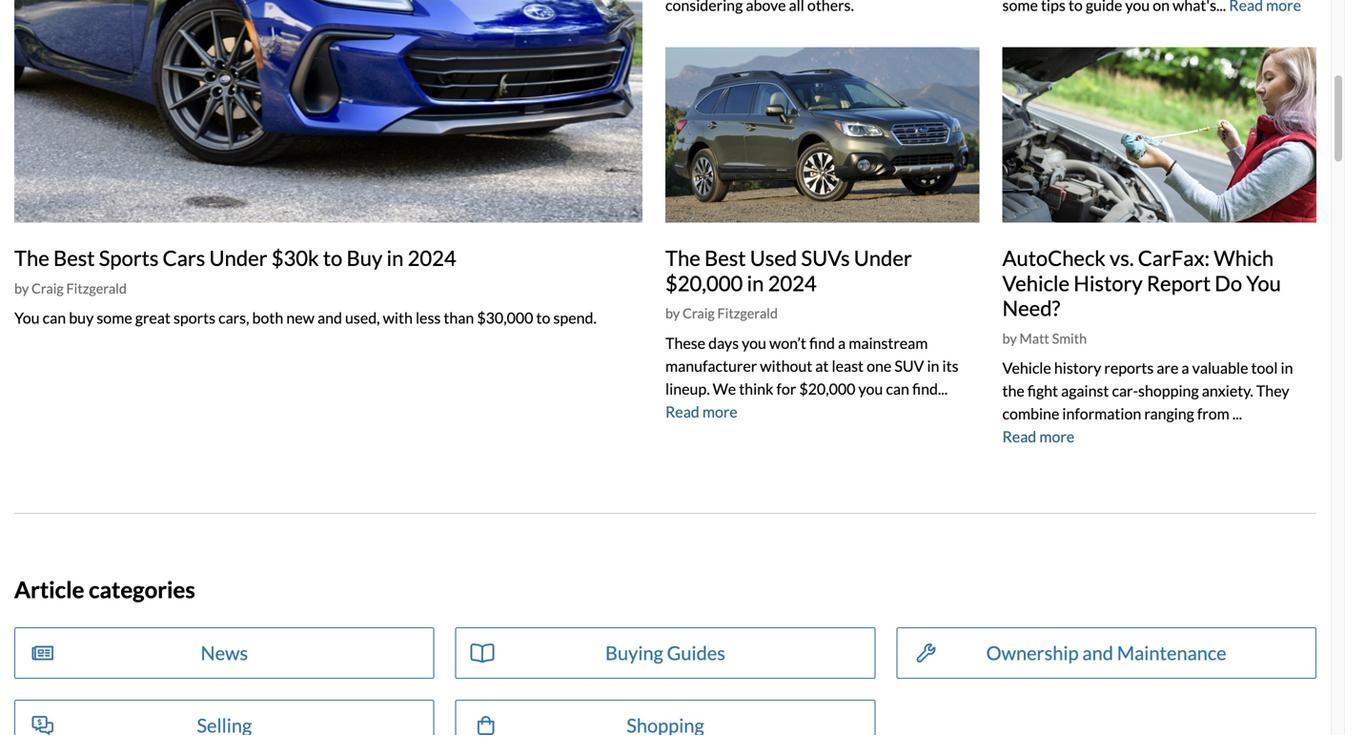 Task type: locate. For each thing, give the bounding box(es) containing it.
read more link down "combine" at bottom right
[[1003, 427, 1075, 446]]

under right cars on the left top
[[209, 245, 268, 270]]

vehicle up need?
[[1003, 271, 1070, 295]]

0 vertical spatial by craig fitzgerald
[[14, 280, 127, 296]]

fitzgerald
[[66, 280, 127, 296], [718, 305, 778, 322]]

1 horizontal spatial you
[[859, 379, 883, 398]]

2024 inside the best used suvs under $20,000 in 2024
[[768, 271, 817, 295]]

1 vertical spatial by craig fitzgerald
[[666, 305, 778, 322]]

1 horizontal spatial by
[[666, 305, 680, 322]]

under for cars
[[209, 245, 268, 270]]

spend.
[[554, 308, 597, 327]]

from
[[1198, 405, 1230, 423]]

best inside the best used suvs under $20,000 in 2024
[[705, 245, 746, 270]]

1 horizontal spatial a
[[1182, 359, 1190, 377]]

0 horizontal spatial more
[[703, 402, 738, 421]]

0 horizontal spatial read more link
[[666, 402, 738, 421]]

1 horizontal spatial to
[[536, 308, 551, 327]]

can down suv
[[886, 379, 910, 398]]

categories
[[89, 576, 195, 603]]

its
[[943, 357, 959, 375]]

1 vertical spatial you
[[14, 308, 40, 327]]

1 vertical spatial a
[[1182, 359, 1190, 377]]

1 horizontal spatial craig
[[683, 305, 715, 322]]

more
[[703, 402, 738, 421], [1040, 427, 1075, 446]]

more down "we"
[[703, 402, 738, 421]]

both
[[252, 308, 283, 327]]

you down one
[[859, 379, 883, 398]]

1 horizontal spatial best
[[705, 245, 746, 270]]

combine
[[1003, 405, 1060, 423]]

1 vertical spatial craig
[[683, 305, 715, 322]]

0 vertical spatial can
[[43, 308, 66, 327]]

the inside the best used suvs under $20,000 in 2024
[[666, 245, 701, 270]]

buying guides
[[606, 642, 726, 665]]

shopping
[[1139, 382, 1199, 400]]

under for suvs
[[854, 245, 912, 270]]

under inside the best used suvs under $20,000 in 2024
[[854, 245, 912, 270]]

some
[[97, 308, 132, 327]]

1 vertical spatial can
[[886, 379, 910, 398]]

1 vertical spatial you
[[859, 379, 883, 398]]

2 under from the left
[[854, 245, 912, 270]]

you
[[742, 334, 767, 352], [859, 379, 883, 398]]

0 horizontal spatial to
[[323, 245, 343, 270]]

you can buy some great sports cars, both new and used, with less than $30,000 to spend.
[[14, 308, 597, 327]]

under right the suvs
[[854, 245, 912, 270]]

0 vertical spatial a
[[838, 334, 846, 352]]

smith
[[1053, 331, 1087, 347]]

the for the best sports cars under $30k to buy in 2024
[[14, 245, 49, 270]]

ownership
[[987, 642, 1079, 665]]

read
[[666, 402, 700, 421], [1003, 427, 1037, 446]]

best left used
[[705, 245, 746, 270]]

0 vertical spatial and
[[318, 308, 342, 327]]

1 vertical spatial by
[[666, 305, 680, 322]]

...
[[1233, 405, 1243, 423]]

by craig fitzgerald up "days"
[[666, 305, 778, 322]]

best for used
[[705, 245, 746, 270]]

$30,000
[[477, 308, 534, 327]]

guides
[[667, 642, 726, 665]]

history
[[1074, 271, 1143, 295]]

days
[[709, 334, 739, 352]]

by
[[14, 280, 29, 296], [666, 305, 680, 322], [1003, 331, 1017, 347]]

read down lineup.
[[666, 402, 700, 421]]

2 horizontal spatial by
[[1003, 331, 1017, 347]]

0 vertical spatial vehicle
[[1003, 271, 1070, 295]]

best left "sports"
[[53, 245, 95, 270]]

more down "combine" at bottom right
[[1040, 427, 1075, 446]]

without
[[760, 357, 813, 375]]

need?
[[1003, 296, 1061, 321]]

you
[[1247, 271, 1282, 295], [14, 308, 40, 327]]

can
[[43, 308, 66, 327], [886, 379, 910, 398]]

0 horizontal spatial craig
[[31, 280, 64, 296]]

best
[[53, 245, 95, 270], [705, 245, 746, 270]]

0 horizontal spatial fitzgerald
[[66, 280, 127, 296]]

suv
[[895, 357, 925, 375]]

1 vertical spatial fitzgerald
[[718, 305, 778, 322]]

0 horizontal spatial $20,000
[[666, 271, 743, 295]]

carfax:
[[1138, 245, 1210, 270]]

can left buy
[[43, 308, 66, 327]]

find...
[[913, 379, 948, 398]]

2024
[[408, 245, 456, 270], [768, 271, 817, 295]]

the
[[14, 245, 49, 270], [666, 245, 701, 270]]

you right "days"
[[742, 334, 767, 352]]

autocheck
[[1003, 245, 1106, 270]]

0 horizontal spatial by craig fitzgerald
[[14, 280, 127, 296]]

craig
[[31, 280, 64, 296], [683, 305, 715, 322]]

you left buy
[[14, 308, 40, 327]]

new
[[286, 308, 315, 327]]

cars
[[163, 245, 205, 270]]

1 horizontal spatial more
[[1040, 427, 1075, 446]]

read more link down lineup.
[[666, 402, 738, 421]]

$20,000 inside the best used suvs under $20,000 in 2024
[[666, 271, 743, 295]]

lineup.
[[666, 379, 710, 398]]

by matt smith
[[1003, 331, 1087, 347]]

1 vertical spatial read
[[1003, 427, 1037, 446]]

reports
[[1105, 359, 1154, 377]]

1 horizontal spatial 2024
[[768, 271, 817, 295]]

1 the from the left
[[14, 245, 49, 270]]

can inside these days you won't find a mainstream manufacturer without at least one suv in its lineup. we think for $20,000 you can find... read more
[[886, 379, 910, 398]]

0 vertical spatial craig
[[31, 280, 64, 296]]

under
[[209, 245, 268, 270], [854, 245, 912, 270]]

book open image
[[471, 644, 495, 663]]

buying
[[606, 642, 664, 665]]

one
[[867, 357, 892, 375]]

craig for the best used suvs under $20,000 in 2024
[[683, 305, 715, 322]]

1 horizontal spatial can
[[886, 379, 910, 398]]

2 the from the left
[[666, 245, 701, 270]]

read down "combine" at bottom right
[[1003, 427, 1037, 446]]

the best sports cars under $30k to buy in 2024 link
[[14, 245, 456, 270]]

0 vertical spatial read more link
[[666, 402, 738, 421]]

1 horizontal spatial and
[[1083, 642, 1114, 665]]

2 vehicle from the top
[[1003, 359, 1052, 377]]

to left buy
[[323, 245, 343, 270]]

0 vertical spatial read
[[666, 402, 700, 421]]

$20,000
[[666, 271, 743, 295], [800, 379, 856, 398]]

to left "spend."
[[536, 308, 551, 327]]

the best sports cars under $30k to buy in 2024
[[14, 245, 456, 270]]

read more link for autocheck vs. carfax: which vehicle history report do you need?
[[1003, 427, 1075, 446]]

shopping bag image
[[478, 716, 495, 735]]

0 vertical spatial $20,000
[[666, 271, 743, 295]]

in down used
[[747, 271, 764, 295]]

0 horizontal spatial the
[[14, 245, 49, 270]]

1 horizontal spatial read more link
[[1003, 427, 1075, 446]]

1 under from the left
[[209, 245, 268, 270]]

1 vertical spatial read more link
[[1003, 427, 1075, 446]]

fitzgerald up buy
[[66, 280, 127, 296]]

0 horizontal spatial best
[[53, 245, 95, 270]]

vehicle inside autocheck vs. carfax: which vehicle history report do you need?
[[1003, 271, 1070, 295]]

1 horizontal spatial read
[[1003, 427, 1037, 446]]

1 best from the left
[[53, 245, 95, 270]]

0 horizontal spatial a
[[838, 334, 846, 352]]

0 vertical spatial more
[[703, 402, 738, 421]]

craig for the best sports cars under $30k to buy in 2024
[[31, 280, 64, 296]]

1 vertical spatial $20,000
[[800, 379, 856, 398]]

you down which
[[1247, 271, 1282, 295]]

by craig fitzgerald for used
[[666, 305, 778, 322]]

0 horizontal spatial you
[[14, 308, 40, 327]]

in right tool
[[1281, 359, 1294, 377]]

2024 up less
[[408, 245, 456, 270]]

ownership and maintenance link
[[897, 628, 1317, 679]]

and right 'new'
[[318, 308, 342, 327]]

0 horizontal spatial under
[[209, 245, 268, 270]]

$20,000 down at
[[800, 379, 856, 398]]

in inside these days you won't find a mainstream manufacturer without at least one suv in its lineup. we think for $20,000 you can find... read more
[[927, 357, 940, 375]]

which
[[1214, 245, 1274, 270]]

1 vertical spatial vehicle
[[1003, 359, 1052, 377]]

2024 down used
[[768, 271, 817, 295]]

in left 'its'
[[927, 357, 940, 375]]

suvs
[[802, 245, 850, 270]]

0 vertical spatial by
[[14, 280, 29, 296]]

buy
[[347, 245, 383, 270]]

vehicle up the
[[1003, 359, 1052, 377]]

by craig fitzgerald for sports
[[14, 280, 127, 296]]

0 horizontal spatial read
[[666, 402, 700, 421]]

by craig fitzgerald
[[14, 280, 127, 296], [666, 305, 778, 322]]

2 best from the left
[[705, 245, 746, 270]]

read more link
[[666, 402, 738, 421], [1003, 427, 1075, 446]]

vehicle
[[1003, 271, 1070, 295], [1003, 359, 1052, 377]]

$20,000 up "these"
[[666, 271, 743, 295]]

2 vertical spatial by
[[1003, 331, 1017, 347]]

and
[[318, 308, 342, 327], [1083, 642, 1114, 665]]

and right ownership
[[1083, 642, 1114, 665]]

are
[[1157, 359, 1179, 377]]

0 vertical spatial you
[[1247, 271, 1282, 295]]

you inside autocheck vs. carfax: which vehicle history report do you need?
[[1247, 271, 1282, 295]]

by craig fitzgerald up buy
[[14, 280, 127, 296]]

in
[[387, 245, 404, 270], [747, 271, 764, 295], [927, 357, 940, 375], [1281, 359, 1294, 377]]

a right are on the right of page
[[1182, 359, 1190, 377]]

1 horizontal spatial by craig fitzgerald
[[666, 305, 778, 322]]

autocheck vs. carfax: which vehicle history report do you need?
[[1003, 245, 1282, 321]]

to
[[323, 245, 343, 270], [536, 308, 551, 327]]

1 horizontal spatial the
[[666, 245, 701, 270]]

with
[[383, 308, 413, 327]]

0 horizontal spatial by
[[14, 280, 29, 296]]

fitzgerald for sports
[[66, 280, 127, 296]]

a right find
[[838, 334, 846, 352]]

fitzgerald up "days"
[[718, 305, 778, 322]]

1 vehicle from the top
[[1003, 271, 1070, 295]]

a
[[838, 334, 846, 352], [1182, 359, 1190, 377]]

tool
[[1252, 359, 1278, 377]]

vs.
[[1110, 245, 1134, 270]]

1 horizontal spatial you
[[1247, 271, 1282, 295]]

1 horizontal spatial $20,000
[[800, 379, 856, 398]]

1 horizontal spatial under
[[854, 245, 912, 270]]

1 horizontal spatial fitzgerald
[[718, 305, 778, 322]]

1 vertical spatial more
[[1040, 427, 1075, 446]]

0 horizontal spatial you
[[742, 334, 767, 352]]

1 vertical spatial and
[[1083, 642, 1114, 665]]

0 vertical spatial fitzgerald
[[66, 280, 127, 296]]

maintenance
[[1117, 642, 1227, 665]]



Task type: vqa. For each thing, say whether or not it's contained in the screenshot.
vote down Review by Thomas on 27 Nov 2023 IMAGE
no



Task type: describe. For each thing, give the bounding box(es) containing it.
these
[[666, 334, 706, 352]]

vehicle inside vehicle history reports are a valuable tool in the fight against car-shopping anxiety. they combine information ranging from ... read more
[[1003, 359, 1052, 377]]

great
[[135, 308, 171, 327]]

history
[[1055, 359, 1102, 377]]

more inside vehicle history reports are a valuable tool in the fight against car-shopping anxiety. they combine information ranging from ... read more
[[1040, 427, 1075, 446]]

by for the best used suvs under $20,000 in 2024
[[666, 305, 680, 322]]

against
[[1062, 382, 1110, 400]]

fight
[[1028, 382, 1059, 400]]

wrench image
[[917, 644, 936, 663]]

read inside vehicle history reports are a valuable tool in the fight against car-shopping anxiety. they combine information ranging from ... read more
[[1003, 427, 1037, 446]]

vehicle history reports are a valuable tool in the fight against car-shopping anxiety. they combine information ranging from ... read more
[[1003, 359, 1294, 446]]

a inside vehicle history reports are a valuable tool in the fight against car-shopping anxiety. they combine information ranging from ... read more
[[1182, 359, 1190, 377]]

less
[[416, 308, 441, 327]]

sports
[[174, 308, 216, 327]]

more inside these days you won't find a mainstream manufacturer without at least one suv in its lineup. we think for $20,000 you can find... read more
[[703, 402, 738, 421]]

used,
[[345, 308, 380, 327]]

by for the best sports cars under $30k to buy in 2024
[[14, 280, 29, 296]]

buying guides link
[[456, 628, 876, 679]]

news
[[201, 642, 248, 665]]

report
[[1147, 271, 1211, 295]]

ownership and maintenance
[[987, 642, 1227, 665]]

in inside the best used suvs under $20,000 in 2024
[[747, 271, 764, 295]]

than
[[444, 308, 474, 327]]

sports
[[99, 245, 159, 270]]

least
[[832, 357, 864, 375]]

autocheck vs. carfax: which vehicle history report do you need? image
[[1003, 47, 1317, 223]]

valuable
[[1193, 359, 1249, 377]]

they
[[1257, 382, 1290, 400]]

$20,000 inside these days you won't find a mainstream manufacturer without at least one suv in its lineup. we think for $20,000 you can find... read more
[[800, 379, 856, 398]]

mainstream
[[849, 334, 928, 352]]

article categories
[[14, 576, 195, 603]]

article
[[14, 576, 84, 603]]

in inside vehicle history reports are a valuable tool in the fight against car-shopping anxiety. they combine information ranging from ... read more
[[1281, 359, 1294, 377]]

the best used suvs under $20,000 in 2024 link
[[666, 245, 912, 295]]

best for sports
[[53, 245, 95, 270]]

read inside these days you won't find a mainstream manufacturer without at least one suv in its lineup. we think for $20,000 you can find... read more
[[666, 402, 700, 421]]

for
[[777, 379, 797, 398]]

0 vertical spatial you
[[742, 334, 767, 352]]

fitzgerald for used
[[718, 305, 778, 322]]

read more link for the best used suvs under $20,000 in 2024
[[666, 402, 738, 421]]

cars,
[[218, 308, 249, 327]]

a inside these days you won't find a mainstream manufacturer without at least one suv in its lineup. we think for $20,000 you can find... read more
[[838, 334, 846, 352]]

matt
[[1020, 331, 1050, 347]]

at
[[816, 357, 829, 375]]

1 vertical spatial to
[[536, 308, 551, 327]]

the best used suvs under $20,000 in 2024 image
[[666, 47, 980, 223]]

won't
[[770, 334, 807, 352]]

newspaper image
[[32, 644, 53, 663]]

information
[[1063, 405, 1142, 423]]

ranging
[[1145, 405, 1195, 423]]

anxiety.
[[1202, 382, 1254, 400]]

comments alt dollar image
[[32, 716, 53, 735]]

by for autocheck vs. carfax: which vehicle history report do you need?
[[1003, 331, 1017, 347]]

0 vertical spatial to
[[323, 245, 343, 270]]

these days you won't find a mainstream manufacturer without at least one suv in its lineup. we think for $20,000 you can find... read more
[[666, 334, 959, 421]]

find
[[810, 334, 835, 352]]

0 horizontal spatial 2024
[[408, 245, 456, 270]]

in right buy
[[387, 245, 404, 270]]

the for the best used suvs under $20,000 in 2024
[[666, 245, 701, 270]]

the best used suvs under $20,000 in 2024
[[666, 245, 912, 295]]

think
[[739, 379, 774, 398]]

news link
[[14, 628, 435, 679]]

autocheck vs. carfax: which vehicle history report do you need? link
[[1003, 245, 1282, 321]]

buy
[[69, 308, 94, 327]]

manufacturer
[[666, 357, 757, 375]]

0 horizontal spatial can
[[43, 308, 66, 327]]

the
[[1003, 382, 1025, 400]]

0 horizontal spatial and
[[318, 308, 342, 327]]

car-
[[1112, 382, 1139, 400]]

we
[[713, 379, 736, 398]]

do
[[1215, 271, 1243, 295]]

used
[[750, 245, 797, 270]]

$30k
[[272, 245, 319, 270]]



